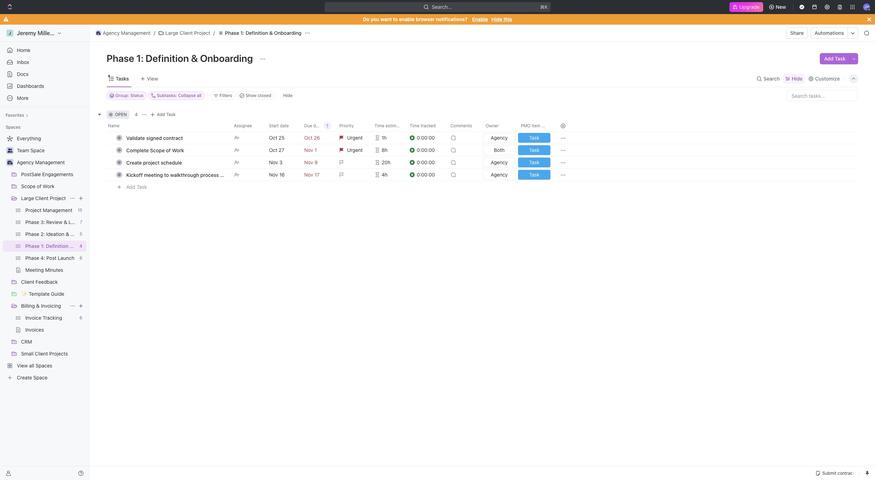Task type: vqa. For each thing, say whether or not it's contained in the screenshot.
the bottommost the Untitled
no



Task type: describe. For each thing, give the bounding box(es) containing it.
invoicing
[[41, 303, 61, 309]]

scope of work
[[21, 183, 54, 189]]

0 vertical spatial launch
[[69, 219, 85, 225]]

large inside sidebar navigation
[[21, 195, 34, 201]]

& inside 'link'
[[36, 303, 40, 309]]

kickoff meeting to walkthrough process with client link
[[125, 170, 244, 180]]

postsale engagements
[[21, 171, 73, 177]]

phase 3: review & launch link
[[25, 217, 85, 228]]

phase 2: ideation & production
[[25, 231, 95, 237]]

0:00:00 for 4h
[[417, 172, 435, 178]]

customize
[[815, 75, 840, 81]]

5
[[80, 231, 82, 237]]

view all spaces link
[[3, 360, 85, 372]]

0:00:00 button for 20h
[[410, 156, 446, 169]]

user group image
[[7, 148, 12, 153]]

minutes
[[45, 267, 63, 273]]

1 horizontal spatial hide
[[492, 16, 502, 22]]

search...
[[432, 4, 452, 10]]

do
[[363, 16, 370, 22]]

inbox
[[17, 59, 29, 65]]

2 horizontal spatial definition
[[246, 30, 268, 36]]

8h
[[382, 147, 388, 153]]

20h button
[[370, 156, 406, 169]]

share button
[[786, 27, 808, 39]]

task button for 8h
[[517, 144, 552, 157]]

show closed button
[[237, 91, 275, 100]]

1 horizontal spatial all
[[197, 93, 202, 98]]

filters
[[220, 93, 232, 98]]

invoices link
[[25, 324, 85, 336]]

template
[[29, 291, 50, 297]]

team space link
[[17, 145, 85, 156]]

1 horizontal spatial add
[[157, 112, 165, 117]]

7
[[80, 220, 82, 225]]

phase for 7
[[25, 219, 39, 225]]

1 horizontal spatial phase 1: definition & onboarding link
[[216, 29, 303, 37]]

1 vertical spatial add task button
[[149, 110, 178, 119]]

phase 4: post launch link
[[25, 253, 77, 264]]

owner
[[486, 123, 499, 128]]

space for create space
[[33, 375, 47, 381]]

sidebar navigation
[[0, 25, 102, 480]]

hide inside button
[[283, 93, 293, 98]]

6 for invoice tracking
[[80, 315, 82, 320]]

complete
[[126, 147, 149, 153]]

docs
[[17, 71, 29, 77]]

client
[[231, 172, 244, 178]]

0 vertical spatial large client project link
[[157, 29, 212, 37]]

browser
[[416, 16, 435, 22]]

more button
[[3, 93, 87, 104]]

want
[[381, 16, 392, 22]]

agency button for 4h
[[482, 169, 517, 181]]

create space
[[17, 375, 47, 381]]

create project schedule link
[[125, 157, 228, 168]]

comments
[[451, 123, 472, 128]]

agency button for 20h
[[482, 156, 517, 169]]

view all spaces
[[17, 363, 52, 369]]

feedback
[[36, 279, 58, 285]]

team
[[17, 147, 29, 153]]

large client project inside tree
[[21, 195, 66, 201]]

small
[[21, 351, 33, 357]]

date for start date
[[280, 123, 289, 128]]

invoice
[[25, 315, 41, 321]]

0 vertical spatial large
[[165, 30, 178, 36]]

hide inside dropdown button
[[792, 75, 803, 81]]

subtasks: collapse all
[[157, 93, 202, 98]]

dashboards
[[17, 83, 44, 89]]

2:
[[41, 231, 45, 237]]

start
[[269, 123, 279, 128]]

time estimate button
[[370, 120, 406, 132]]

date for due date
[[313, 123, 322, 128]]

automations
[[815, 30, 844, 36]]

validate signed contract link
[[125, 133, 228, 143]]

business time image
[[96, 31, 101, 35]]

phase 2: ideation & production link
[[25, 229, 95, 240]]

start date button
[[265, 120, 300, 132]]

add task for add task button to the bottom
[[126, 184, 147, 190]]

favorites
[[6, 113, 24, 118]]

phase for 5
[[25, 231, 39, 237]]

0 horizontal spatial spaces
[[6, 125, 21, 130]]

client feedback
[[21, 279, 58, 285]]

0 vertical spatial project
[[194, 30, 210, 36]]

task button for 1h
[[517, 132, 552, 144]]

onboarding inside sidebar navigation
[[74, 243, 102, 249]]

0 vertical spatial management
[[121, 30, 151, 36]]

automations button
[[811, 28, 848, 38]]

business time image
[[7, 160, 12, 165]]

0:00:00 button for 1h
[[410, 132, 446, 144]]

1h
[[382, 135, 387, 141]]

status
[[130, 93, 144, 98]]

project management link
[[25, 205, 75, 216]]

0 horizontal spatial agency management link
[[17, 157, 85, 168]]

complete scope of work
[[126, 147, 184, 153]]

billing & invoicing link
[[21, 300, 67, 312]]

dashboards link
[[3, 81, 87, 92]]

crm
[[21, 339, 32, 345]]

item
[[532, 123, 541, 128]]

name button
[[107, 120, 230, 132]]

contract
[[163, 135, 183, 141]]

urgent button for 8h
[[335, 144, 370, 157]]

enable
[[399, 16, 415, 22]]

everything link
[[3, 133, 85, 144]]

customize button
[[806, 74, 842, 84]]

docs link
[[3, 69, 87, 80]]

validate
[[126, 135, 145, 141]]

2 vertical spatial add task button
[[123, 183, 150, 191]]

view for view
[[147, 75, 158, 81]]

agency for kickoff meeting to walkthrough process with client
[[491, 172, 508, 178]]

add task for top add task button
[[824, 56, 846, 62]]

new button
[[766, 1, 791, 13]]

view button
[[138, 74, 161, 84]]

urgent button for 1h
[[335, 132, 370, 144]]

priority button
[[335, 120, 370, 132]]

agency for validate signed contract
[[491, 135, 508, 141]]

miller's
[[38, 30, 57, 36]]

urgent for 1h
[[347, 135, 363, 141]]

1 horizontal spatial large client project
[[165, 30, 210, 36]]

1: inside tree
[[41, 243, 45, 249]]

validate signed contract
[[126, 135, 183, 141]]

inbox link
[[3, 57, 87, 68]]

4 inside tree
[[80, 243, 82, 249]]

definition inside tree
[[46, 243, 68, 249]]

time tracked button
[[406, 120, 446, 132]]

home
[[17, 47, 30, 53]]

0 horizontal spatial project
[[25, 207, 41, 213]]

projects
[[49, 351, 68, 357]]

tracking
[[43, 315, 62, 321]]

phase 1: definition & onboarding inside tree
[[25, 243, 102, 249]]

⌘k
[[540, 4, 548, 10]]

due date button
[[300, 120, 335, 132]]

1 horizontal spatial definition
[[146, 52, 189, 64]]

4h
[[382, 172, 388, 178]]

urgent for 8h
[[347, 147, 363, 153]]

0 vertical spatial scope
[[150, 147, 165, 153]]

estimate
[[386, 123, 403, 128]]

invoice tracking
[[25, 315, 62, 321]]

0 vertical spatial phase 1: definition & onboarding
[[225, 30, 302, 36]]

1 horizontal spatial of
[[166, 147, 171, 153]]

1 vertical spatial phase 1: definition & onboarding
[[107, 52, 255, 64]]

postsale
[[21, 171, 41, 177]]

management for project management link at the top of page
[[43, 207, 72, 213]]

4:
[[41, 255, 45, 261]]

add for add task button to the bottom
[[126, 184, 135, 190]]

kickoff
[[126, 172, 143, 178]]

create for create project schedule
[[126, 160, 142, 166]]



Task type: locate. For each thing, give the bounding box(es) containing it.
add task down the kickoff
[[126, 184, 147, 190]]

large
[[165, 30, 178, 36], [21, 195, 34, 201]]

6 for phase 4: post launch
[[80, 255, 82, 261]]

1 vertical spatial definition
[[146, 52, 189, 64]]

scope down postsale on the left
[[21, 183, 35, 189]]

crm link
[[21, 336, 85, 348]]

hide left this
[[492, 16, 502, 22]]

1 vertical spatial view
[[17, 363, 28, 369]]

add up the customize
[[824, 56, 834, 62]]

0 vertical spatial view
[[147, 75, 158, 81]]

✨ template guide link
[[21, 288, 85, 300]]

agency management
[[103, 30, 151, 36], [17, 159, 65, 165]]

agency management up postsale engagements
[[17, 159, 65, 165]]

add task button up name dropdown button
[[149, 110, 178, 119]]

0 horizontal spatial onboarding
[[74, 243, 102, 249]]

open
[[115, 112, 127, 117]]

search button
[[755, 74, 782, 84]]

view down small
[[17, 363, 28, 369]]

4h button
[[370, 169, 406, 181]]

to right the meeting
[[164, 172, 169, 178]]

1 / from the left
[[154, 30, 155, 36]]

1 horizontal spatial onboarding
[[200, 52, 253, 64]]

time up 1h
[[375, 123, 384, 128]]

meeting
[[25, 267, 44, 273]]

time
[[375, 123, 384, 128], [410, 123, 420, 128]]

create
[[126, 160, 142, 166], [17, 375, 32, 381]]

meeting
[[144, 172, 163, 178]]

agency button for 1h
[[482, 132, 517, 144]]

add task button down the kickoff
[[123, 183, 150, 191]]

date right start
[[280, 123, 289, 128]]

0 horizontal spatial create
[[17, 375, 32, 381]]

1 vertical spatial space
[[33, 375, 47, 381]]

1 task button from the top
[[517, 132, 552, 144]]

launch right post
[[58, 255, 74, 261]]

invoices
[[25, 327, 44, 333]]

1 vertical spatial management
[[35, 159, 65, 165]]

0 horizontal spatial 4
[[80, 243, 82, 249]]

space down view all spaces link
[[33, 375, 47, 381]]

1 horizontal spatial date
[[313, 123, 322, 128]]

favorites button
[[3, 111, 31, 120]]

1 urgent from the top
[[347, 135, 363, 141]]

2 agency button from the top
[[482, 156, 517, 169]]

time tracked
[[410, 123, 436, 128]]

1 horizontal spatial 4
[[135, 112, 138, 117]]

phase 3: review & launch
[[25, 219, 85, 225]]

show closed
[[246, 93, 271, 98]]

production
[[71, 231, 95, 237]]

urgent button down priority dropdown button
[[335, 144, 370, 157]]

20h
[[382, 159, 391, 165]]

0 horizontal spatial date
[[280, 123, 289, 128]]

phase 1: definition & onboarding link
[[216, 29, 303, 37], [25, 241, 102, 252]]

1 vertical spatial hide
[[792, 75, 803, 81]]

1 urgent button from the top
[[335, 132, 370, 144]]

tree
[[3, 133, 102, 383]]

postsale engagements link
[[21, 169, 85, 180]]

task button for 4h
[[517, 169, 552, 181]]

create up the kickoff
[[126, 160, 142, 166]]

3 0:00:00 from the top
[[417, 159, 435, 165]]

2 0:00:00 from the top
[[417, 147, 435, 153]]

1 date from the left
[[280, 123, 289, 128]]

15
[[78, 208, 82, 213]]

create for create space
[[17, 375, 32, 381]]

0 vertical spatial to
[[393, 16, 398, 22]]

1 horizontal spatial add task
[[157, 112, 176, 117]]

1 vertical spatial add
[[157, 112, 165, 117]]

2 0:00:00 button from the top
[[410, 144, 446, 157]]

2 horizontal spatial add
[[824, 56, 834, 62]]

view up subtasks:
[[147, 75, 158, 81]]

schedule
[[161, 160, 182, 166]]

time for time estimate
[[375, 123, 384, 128]]

agency inside sidebar navigation
[[17, 159, 34, 165]]

4 down 5
[[80, 243, 82, 249]]

0 vertical spatial onboarding
[[274, 30, 302, 36]]

1 vertical spatial phase 1: definition & onboarding link
[[25, 241, 102, 252]]

agency button down both "dropdown button" at the right of page
[[482, 169, 517, 181]]

add task up the customize
[[824, 56, 846, 62]]

0 horizontal spatial phase 1: definition & onboarding link
[[25, 241, 102, 252]]

date right due on the left
[[313, 123, 322, 128]]

0 vertical spatial create
[[126, 160, 142, 166]]

do you want to enable browser notifications? enable hide this
[[363, 16, 512, 22]]

0 horizontal spatial hide
[[283, 93, 293, 98]]

view inside tree
[[17, 363, 28, 369]]

0 horizontal spatial scope
[[21, 183, 35, 189]]

create down view all spaces
[[17, 375, 32, 381]]

0:00:00 for 1h
[[417, 135, 435, 141]]

6
[[80, 255, 82, 261], [80, 315, 82, 320]]

0 vertical spatial all
[[197, 93, 202, 98]]

3 0:00:00 button from the top
[[410, 156, 446, 169]]

0 horizontal spatial large client project link
[[21, 193, 67, 204]]

1 horizontal spatial large
[[165, 30, 178, 36]]

you
[[371, 16, 379, 22]]

0 vertical spatial add task button
[[820, 53, 850, 64]]

0:00:00 for 20h
[[417, 159, 435, 165]]

6 up invoices link at left
[[80, 315, 82, 320]]

2 time from the left
[[410, 123, 420, 128]]

spaces inside tree
[[36, 363, 52, 369]]

scope of work link
[[21, 181, 85, 192]]

meeting minutes
[[25, 267, 63, 273]]

add task up name dropdown button
[[157, 112, 176, 117]]

1 vertical spatial add task
[[157, 112, 176, 117]]

2 vertical spatial hide
[[283, 93, 293, 98]]

large client project link
[[157, 29, 212, 37], [21, 193, 67, 204]]

2 6 from the top
[[80, 315, 82, 320]]

1 vertical spatial 4
[[80, 243, 82, 249]]

2 vertical spatial onboarding
[[74, 243, 102, 249]]

1 vertical spatial agency management
[[17, 159, 65, 165]]

agency management inside tree
[[17, 159, 65, 165]]

large client project
[[165, 30, 210, 36], [21, 195, 66, 201]]

0 vertical spatial definition
[[246, 30, 268, 36]]

share
[[791, 30, 804, 36]]

all up create space
[[29, 363, 34, 369]]

1 time from the left
[[375, 123, 384, 128]]

scope
[[150, 147, 165, 153], [21, 183, 35, 189]]

2 vertical spatial add
[[126, 184, 135, 190]]

time inside time tracked dropdown button
[[410, 123, 420, 128]]

0 vertical spatial urgent
[[347, 135, 363, 141]]

j
[[9, 30, 11, 36]]

spaces down small client projects on the left of the page
[[36, 363, 52, 369]]

1 vertical spatial create
[[17, 375, 32, 381]]

1 0:00:00 button from the top
[[410, 132, 446, 144]]

view for view all spaces
[[17, 363, 28, 369]]

1 vertical spatial all
[[29, 363, 34, 369]]

agency for create project schedule
[[491, 159, 508, 165]]

0 vertical spatial agency management
[[103, 30, 151, 36]]

6 down 5
[[80, 255, 82, 261]]

hide right search
[[792, 75, 803, 81]]

of inside tree
[[37, 183, 41, 189]]

Search tasks... text field
[[788, 90, 858, 101]]

group: status
[[115, 93, 144, 98]]

agency button
[[482, 132, 517, 144], [482, 156, 517, 169], [482, 169, 517, 181]]

to right the want
[[393, 16, 398, 22]]

0 vertical spatial large client project
[[165, 30, 210, 36]]

2 urgent from the top
[[347, 147, 363, 153]]

0 horizontal spatial view
[[17, 363, 28, 369]]

launch down 15
[[69, 219, 85, 225]]

1 vertical spatial work
[[43, 183, 54, 189]]

0:00:00 for 8h
[[417, 147, 435, 153]]

type
[[542, 123, 551, 128]]

1 horizontal spatial /
[[213, 30, 215, 36]]

hide button
[[280, 91, 296, 100]]

tasks link
[[114, 74, 129, 84]]

scope inside tree
[[21, 183, 35, 189]]

2 date from the left
[[313, 123, 322, 128]]

assignee
[[234, 123, 252, 128]]

0:00:00 button for 8h
[[410, 144, 446, 157]]

jeremy miller's workspace, , element
[[6, 30, 13, 37]]

billing
[[21, 303, 35, 309]]

hide right closed
[[283, 93, 293, 98]]

jm button
[[861, 1, 872, 13]]

group:
[[115, 93, 129, 98]]

add for top add task button
[[824, 56, 834, 62]]

phase
[[225, 30, 239, 36], [107, 52, 134, 64], [25, 219, 39, 225], [25, 231, 39, 237], [25, 243, 40, 249], [25, 255, 39, 261]]

project
[[143, 160, 160, 166]]

scope down 'validate signed contract'
[[150, 147, 165, 153]]

agency button down both
[[482, 156, 517, 169]]

space down everything link
[[30, 147, 45, 153]]

0 horizontal spatial all
[[29, 363, 34, 369]]

team space
[[17, 147, 45, 153]]

2 vertical spatial management
[[43, 207, 72, 213]]

tree containing everything
[[3, 133, 102, 383]]

1 horizontal spatial view
[[147, 75, 158, 81]]

task
[[835, 56, 846, 62], [166, 112, 176, 117], [529, 135, 540, 141], [529, 147, 540, 153], [529, 159, 540, 165], [529, 172, 540, 178], [137, 184, 147, 190]]

agency button up both
[[482, 132, 517, 144]]

1 horizontal spatial to
[[393, 16, 398, 22]]

add up name dropdown button
[[157, 112, 165, 117]]

0 horizontal spatial add task
[[126, 184, 147, 190]]

1 horizontal spatial spaces
[[36, 363, 52, 369]]

1 horizontal spatial scope
[[150, 147, 165, 153]]

4
[[135, 112, 138, 117], [80, 243, 82, 249]]

space
[[30, 147, 45, 153], [33, 375, 47, 381]]

8h button
[[370, 144, 406, 157]]

4 0:00:00 from the top
[[417, 172, 435, 178]]

3 agency button from the top
[[482, 169, 517, 181]]

2 vertical spatial phase 1: definition & onboarding
[[25, 243, 102, 249]]

1 vertical spatial to
[[164, 172, 169, 178]]

1 horizontal spatial agency management link
[[94, 29, 152, 37]]

of up the schedule
[[166, 147, 171, 153]]

0 horizontal spatial /
[[154, 30, 155, 36]]

3 task button from the top
[[517, 156, 552, 169]]

1 horizontal spatial create
[[126, 160, 142, 166]]

2 horizontal spatial add task
[[824, 56, 846, 62]]

1 vertical spatial urgent
[[347, 147, 363, 153]]

0 horizontal spatial definition
[[46, 243, 68, 249]]

phase for 4
[[25, 243, 40, 249]]

both button
[[482, 144, 517, 157]]

2 horizontal spatial 1:
[[241, 30, 244, 36]]

2 task button from the top
[[517, 144, 552, 157]]

0 vertical spatial 4
[[135, 112, 138, 117]]

time for time tracked
[[410, 123, 420, 128]]

tasks
[[116, 75, 129, 81]]

2 vertical spatial definition
[[46, 243, 68, 249]]

view inside button
[[147, 75, 158, 81]]

0 vertical spatial 1:
[[241, 30, 244, 36]]

1 horizontal spatial project
[[50, 195, 66, 201]]

all inside sidebar navigation
[[29, 363, 34, 369]]

work
[[172, 147, 184, 153], [43, 183, 54, 189]]

priority
[[339, 123, 354, 128]]

1 horizontal spatial work
[[172, 147, 184, 153]]

time inside dropdown button
[[375, 123, 384, 128]]

1 0:00:00 from the top
[[417, 135, 435, 141]]

urgent button down priority on the top of page
[[335, 132, 370, 144]]

agency management right business time icon
[[103, 30, 151, 36]]

management for left the agency management link
[[35, 159, 65, 165]]

urgent
[[347, 135, 363, 141], [347, 147, 363, 153]]

0 vertical spatial 6
[[80, 255, 82, 261]]

1 vertical spatial of
[[37, 183, 41, 189]]

task button for 20h
[[517, 156, 552, 169]]

spaces down favorites
[[6, 125, 21, 130]]

4 0:00:00 button from the top
[[410, 169, 446, 181]]

4 task button from the top
[[517, 169, 552, 181]]

engagements
[[42, 171, 73, 177]]

all right collapse
[[197, 93, 202, 98]]

work down validate signed contract 'link' at the left of the page
[[172, 147, 184, 153]]

2 / from the left
[[213, 30, 215, 36]]

1 6 from the top
[[80, 255, 82, 261]]

0 horizontal spatial of
[[37, 183, 41, 189]]

1 horizontal spatial large client project link
[[157, 29, 212, 37]]

guide
[[51, 291, 64, 297]]

1 vertical spatial project
[[50, 195, 66, 201]]

to
[[393, 16, 398, 22], [164, 172, 169, 178]]

2 vertical spatial project
[[25, 207, 41, 213]]

tree inside sidebar navigation
[[3, 133, 102, 383]]

space for team space
[[30, 147, 45, 153]]

0 vertical spatial add task
[[824, 56, 846, 62]]

0 vertical spatial agency management link
[[94, 29, 152, 37]]

1 horizontal spatial agency management
[[103, 30, 151, 36]]

1 vertical spatial agency management link
[[17, 157, 85, 168]]

0:00:00 button for 4h
[[410, 169, 446, 181]]

add down the kickoff
[[126, 184, 135, 190]]

all
[[197, 93, 202, 98], [29, 363, 34, 369]]

1 vertical spatial 1:
[[136, 52, 143, 64]]

time left tracked
[[410, 123, 420, 128]]

4 right open
[[135, 112, 138, 117]]

post
[[46, 255, 56, 261]]

of down postsale on the left
[[37, 183, 41, 189]]

✨
[[21, 291, 27, 297]]

0 vertical spatial hide
[[492, 16, 502, 22]]

add task button up the customize
[[820, 53, 850, 64]]

0 horizontal spatial to
[[164, 172, 169, 178]]

more
[[17, 95, 29, 101]]

create inside sidebar navigation
[[17, 375, 32, 381]]

workspace
[[58, 30, 87, 36]]

1 horizontal spatial 1:
[[136, 52, 143, 64]]

0 vertical spatial phase 1: definition & onboarding link
[[216, 29, 303, 37]]

ideation
[[46, 231, 64, 237]]

billing & invoicing
[[21, 303, 61, 309]]

home link
[[3, 45, 87, 56]]

tracked
[[421, 123, 436, 128]]

0 vertical spatial add
[[824, 56, 834, 62]]

1 vertical spatial launch
[[58, 255, 74, 261]]

pmo item type button
[[517, 120, 552, 132]]

phase for 6
[[25, 255, 39, 261]]

2 urgent button from the top
[[335, 144, 370, 157]]

0 horizontal spatial work
[[43, 183, 54, 189]]

work down postsale engagements
[[43, 183, 54, 189]]

walkthrough
[[170, 172, 199, 178]]

assignee button
[[230, 120, 265, 132]]

2 horizontal spatial hide
[[792, 75, 803, 81]]

1 vertical spatial 6
[[80, 315, 82, 320]]

work inside tree
[[43, 183, 54, 189]]

onboarding
[[274, 30, 302, 36], [200, 52, 253, 64], [74, 243, 102, 249]]

1 vertical spatial onboarding
[[200, 52, 253, 64]]

2 horizontal spatial project
[[194, 30, 210, 36]]

1 agency button from the top
[[482, 132, 517, 144]]

0 horizontal spatial large client project
[[21, 195, 66, 201]]



